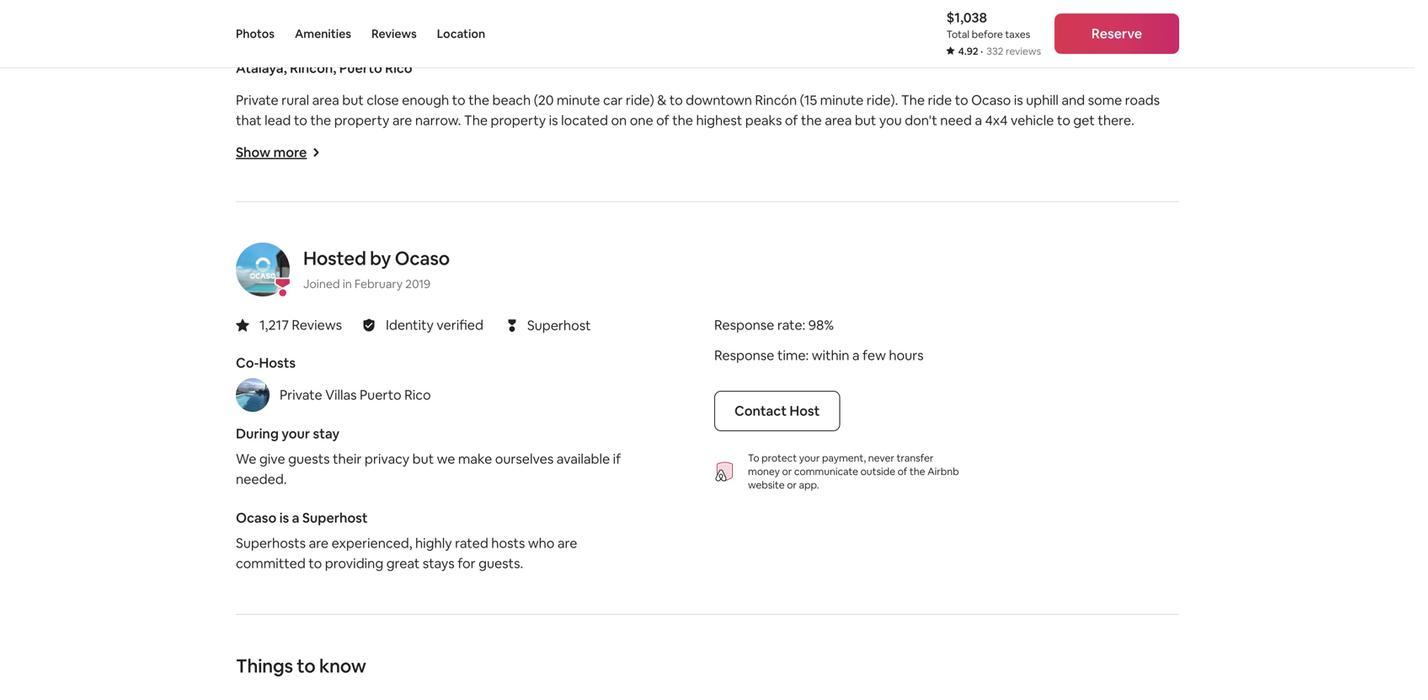 Task type: vqa. For each thing, say whether or not it's contained in the screenshot.
address inside 'Email Address R***5@Gmail.Com'
no



Task type: locate. For each thing, give the bounding box(es) containing it.
1 vertical spatial rico
[[405, 386, 431, 404]]

to up narrow.
[[452, 91, 466, 109]]

or left app.
[[787, 479, 797, 492]]

use
[[1080, 22, 1094, 32]]

are up providing
[[309, 535, 329, 552]]

area right the rural
[[312, 91, 339, 109]]

are down close
[[393, 112, 412, 129]]

minute
[[557, 91, 600, 109], [821, 91, 864, 109]]

$1,038 total before taxes
[[947, 9, 1031, 41]]

area left you
[[825, 112, 852, 129]]

to left providing
[[309, 555, 322, 572]]

a
[[1132, 22, 1136, 32], [975, 112, 983, 129], [853, 347, 860, 364], [292, 509, 300, 527]]

show
[[236, 144, 271, 161]]

puerto
[[339, 59, 382, 77], [360, 386, 402, 404]]

but left you
[[855, 112, 877, 129]]

0 vertical spatial ocaso
[[972, 91, 1011, 109]]

0 vertical spatial your
[[282, 425, 310, 442]]

protect
[[762, 452, 797, 465]]

: left 98%
[[803, 316, 806, 334]]

but left "we"
[[413, 450, 434, 468]]

rico for private villas puerto rico
[[405, 386, 431, 404]]

1 vertical spatial private
[[280, 386, 322, 404]]

a left few
[[853, 347, 860, 364]]

needed.
[[236, 471, 287, 488]]

private up that
[[236, 91, 279, 109]]

1 horizontal spatial the
[[902, 91, 925, 109]]

0 horizontal spatial area
[[312, 91, 339, 109]]

private down hosts at left
[[280, 386, 322, 404]]

your up the guests
[[282, 425, 310, 442]]

error
[[1157, 22, 1175, 32]]

to inside ocaso is a superhost superhosts are experienced, highly rated hosts who are committed to providing great stays for guests.
[[309, 555, 322, 572]]

0 vertical spatial but
[[342, 91, 364, 109]]

photos
[[236, 26, 275, 41]]

1 horizontal spatial private
[[280, 386, 322, 404]]

1 vertical spatial is
[[549, 112, 558, 129]]

0 horizontal spatial are
[[309, 535, 329, 552]]

ocaso is a superhost. learn more about ocaso. image
[[236, 243, 290, 297], [236, 243, 290, 297]]

but inside during your stay we give guests their privacy but we make ourselves available if needed.
[[413, 450, 434, 468]]

we
[[437, 450, 455, 468]]

0 vertical spatial private
[[236, 91, 279, 109]]

response left rate
[[715, 316, 775, 334]]

downtown
[[686, 91, 752, 109]]

but left close
[[342, 91, 364, 109]]

the
[[902, 91, 925, 109], [464, 112, 488, 129]]

airbnb
[[928, 465, 959, 478]]

: left within
[[806, 347, 809, 364]]

1 horizontal spatial minute
[[821, 91, 864, 109]]

rico up during your stay we give guests their privacy but we make ourselves available if needed.
[[405, 386, 431, 404]]

1 horizontal spatial are
[[393, 112, 412, 129]]

superhost right '󰀃'
[[527, 317, 591, 334]]

0 horizontal spatial private
[[236, 91, 279, 109]]

the down transfer on the bottom of the page
[[910, 465, 926, 478]]

the up 'don't'
[[902, 91, 925, 109]]

2 vertical spatial but
[[413, 450, 434, 468]]

puerto for villas
[[360, 386, 402, 404]]

the down (15
[[801, 112, 822, 129]]

0 horizontal spatial ocaso
[[236, 509, 277, 527]]

the right narrow.
[[464, 112, 488, 129]]

the
[[469, 91, 490, 109], [310, 112, 331, 129], [673, 112, 694, 129], [801, 112, 822, 129], [910, 465, 926, 478]]

terms of use link
[[1045, 22, 1094, 32]]

are inside the private rural area but close enough to the beach (20 minute car ride) & to downtown rincón (15 minute ride). the ride to ocaso is uphill and some roads that lead to the property are narrow. the property is located on one of the highest peaks of the area but you don't need a 4x4 vehicle to get there.
[[393, 112, 412, 129]]

show more button
[[236, 144, 321, 161]]

to
[[748, 452, 760, 465]]

:
[[803, 316, 806, 334], [806, 347, 809, 364]]

2 response from the top
[[715, 347, 775, 364]]

1 vertical spatial puerto
[[360, 386, 402, 404]]

rico up close
[[385, 59, 413, 77]]

0 horizontal spatial the
[[464, 112, 488, 129]]

rico
[[385, 59, 413, 77], [405, 386, 431, 404]]

identity
[[386, 316, 434, 334]]

report
[[1104, 22, 1129, 32]]

ocaso is a superhost superhosts are experienced, highly rated hosts who are committed to providing great stays for guests.
[[236, 509, 578, 572]]

the left beach
[[469, 91, 490, 109]]

things
[[236, 654, 293, 678]]

available
[[557, 450, 610, 468]]

response down response rate : 98%
[[715, 347, 775, 364]]

2 vertical spatial is
[[280, 509, 289, 527]]

2 horizontal spatial is
[[1014, 91, 1024, 109]]

minute up the located in the top left of the page
[[557, 91, 600, 109]]

few
[[863, 347, 886, 364]]

0 horizontal spatial minute
[[557, 91, 600, 109]]

reserve button
[[1055, 13, 1180, 54]]

ocaso up 2019
[[395, 246, 450, 270]]

1 vertical spatial response
[[715, 347, 775, 364]]

1 horizontal spatial your
[[800, 452, 820, 465]]

1 response from the top
[[715, 316, 775, 334]]

0 vertical spatial the
[[902, 91, 925, 109]]

1 vertical spatial but
[[855, 112, 877, 129]]

0 horizontal spatial superhost
[[302, 509, 368, 527]]

superhost inside ocaso is a superhost superhosts are experienced, highly rated hosts who are committed to providing great stays for guests.
[[302, 509, 368, 527]]

0 vertical spatial is
[[1014, 91, 1024, 109]]

we
[[236, 450, 257, 468]]

transfer
[[897, 452, 934, 465]]

are
[[393, 112, 412, 129], [309, 535, 329, 552], [558, 535, 578, 552]]

0 vertical spatial :
[[803, 316, 806, 334]]

property down beach
[[491, 112, 546, 129]]

1 horizontal spatial area
[[825, 112, 852, 129]]

1 horizontal spatial but
[[413, 450, 434, 468]]

ride).
[[867, 91, 899, 109]]

1 horizontal spatial superhost
[[527, 317, 591, 334]]

the right lead
[[310, 112, 331, 129]]

puerto right villas
[[360, 386, 402, 404]]

superhosts
[[236, 535, 306, 552]]

ride
[[928, 91, 952, 109]]

0 horizontal spatial property
[[334, 112, 390, 129]]

1 vertical spatial your
[[800, 452, 820, 465]]

app.
[[799, 479, 820, 492]]

4x4
[[986, 112, 1008, 129]]

your up communicate
[[800, 452, 820, 465]]

500 m button
[[954, 21, 1039, 33]]

highest
[[696, 112, 743, 129]]

1 vertical spatial superhost
[[302, 509, 368, 527]]

a left map
[[1132, 22, 1136, 32]]

2 property from the left
[[491, 112, 546, 129]]

0 horizontal spatial is
[[280, 509, 289, 527]]

1 horizontal spatial reviews
[[372, 26, 417, 41]]

experienced,
[[332, 535, 413, 552]]

atalaya,
[[236, 59, 287, 77]]

is up superhosts
[[280, 509, 289, 527]]

are right who
[[558, 535, 578, 552]]

area
[[312, 91, 339, 109], [825, 112, 852, 129]]

of left use
[[1070, 22, 1078, 32]]

show more
[[236, 144, 307, 161]]

private
[[236, 91, 279, 109], [280, 386, 322, 404]]

minute right (15
[[821, 91, 864, 109]]

of down transfer on the bottom of the page
[[898, 465, 908, 478]]

reviews down joined
[[292, 316, 342, 334]]

roads
[[1126, 91, 1160, 109]]

2 vertical spatial ocaso
[[236, 509, 277, 527]]

reviews left location button
[[372, 26, 417, 41]]

1 horizontal spatial is
[[549, 112, 558, 129]]

never
[[869, 452, 895, 465]]

2 horizontal spatial ocaso
[[972, 91, 1011, 109]]

1 vertical spatial ocaso
[[395, 246, 450, 270]]

puerto for rincón,
[[339, 59, 382, 77]]

a up superhosts
[[292, 509, 300, 527]]

stays
[[423, 555, 455, 572]]

property down close
[[334, 112, 390, 129]]

to
[[452, 91, 466, 109], [670, 91, 683, 109], [955, 91, 969, 109], [294, 112, 307, 129], [1057, 112, 1071, 129], [309, 555, 322, 572], [297, 654, 316, 678]]

before
[[972, 28, 1003, 41]]

money
[[748, 465, 780, 478]]

1 vertical spatial :
[[806, 347, 809, 364]]

0 vertical spatial response
[[715, 316, 775, 334]]

is left the uphill
[[1014, 91, 1024, 109]]

response for response rate
[[715, 316, 775, 334]]

ocaso up superhosts
[[236, 509, 277, 527]]

0 horizontal spatial your
[[282, 425, 310, 442]]

your
[[282, 425, 310, 442], [800, 452, 820, 465]]

1 horizontal spatial property
[[491, 112, 546, 129]]

0 vertical spatial area
[[312, 91, 339, 109]]

1 property from the left
[[334, 112, 390, 129]]

to up need
[[955, 91, 969, 109]]

0 horizontal spatial but
[[342, 91, 364, 109]]

superhost up experienced,
[[302, 509, 368, 527]]

to protect your payment, never transfer money or communicate outside of the airbnb website or app.
[[748, 452, 959, 492]]

private villas puerto rico is a superhost. learn more about private villas puerto rico. image
[[236, 378, 270, 412], [236, 378, 270, 412]]

a left "4x4"
[[975, 112, 983, 129]]

98%
[[809, 316, 834, 334]]

(15
[[800, 91, 818, 109]]

reserve
[[1092, 25, 1143, 42]]

0 vertical spatial rico
[[385, 59, 413, 77]]

google
[[922, 22, 949, 32]]

of
[[1070, 22, 1078, 32], [657, 112, 670, 129], [785, 112, 798, 129], [898, 465, 908, 478]]

your inside to protect your payment, never transfer money or communicate outside of the airbnb website or app.
[[800, 452, 820, 465]]

1 vertical spatial reviews
[[292, 316, 342, 334]]

peaks
[[746, 112, 782, 129]]

puerto up close
[[339, 59, 382, 77]]

private for private villas puerto rico
[[280, 386, 322, 404]]

ocaso up "4x4"
[[972, 91, 1011, 109]]

2 minute from the left
[[821, 91, 864, 109]]

to right &
[[670, 91, 683, 109]]

private inside the private rural area but close enough to the beach (20 minute car ride) & to downtown rincón (15 minute ride). the ride to ocaso is uphill and some roads that lead to the property are narrow. the property is located on one of the highest peaks of the area but you don't need a 4x4 vehicle to get there.
[[236, 91, 279, 109]]

google image
[[240, 11, 296, 33]]

communicate
[[795, 465, 859, 478]]

of inside to protect your payment, never transfer money or communicate outside of the airbnb website or app.
[[898, 465, 908, 478]]

rincón
[[755, 91, 797, 109]]

to down the rural
[[294, 112, 307, 129]]

villas
[[325, 386, 357, 404]]

who
[[528, 535, 555, 552]]

website
[[748, 479, 785, 492]]

·
[[981, 45, 984, 58]]

0 vertical spatial reviews
[[372, 26, 417, 41]]

response for response time
[[715, 347, 775, 364]]

host
[[790, 402, 820, 420]]

or
[[782, 465, 792, 478], [787, 479, 797, 492]]

1 horizontal spatial ocaso
[[395, 246, 450, 270]]

a inside ocaso is a superhost superhosts are experienced, highly rated hosts who are committed to providing great stays for guests.
[[292, 509, 300, 527]]

0 vertical spatial puerto
[[339, 59, 382, 77]]

reviews
[[372, 26, 417, 41], [292, 316, 342, 334]]

is down (20
[[549, 112, 558, 129]]



Task type: describe. For each thing, give the bounding box(es) containing it.
2 horizontal spatial are
[[558, 535, 578, 552]]

󰀃
[[508, 315, 516, 335]]

joined
[[303, 276, 340, 291]]

your inside during your stay we give guests their privacy but we make ourselves available if needed.
[[282, 425, 310, 442]]

1 vertical spatial area
[[825, 112, 852, 129]]

ocaso inside ocaso is a superhost superhosts are experienced, highly rated hosts who are committed to providing great stays for guests.
[[236, 509, 277, 527]]

&
[[658, 91, 667, 109]]

there.
[[1098, 112, 1135, 129]]

uphill
[[1027, 91, 1059, 109]]

to left get
[[1057, 112, 1071, 129]]

photos button
[[236, 0, 275, 67]]

reviews
[[1006, 45, 1042, 58]]

private rural area but close enough to the beach (20 minute car ride) & to downtown rincón (15 minute ride). the ride to ocaso is uphill and some roads that lead to the property are narrow. the property is located on one of the highest peaks of the area but you don't need a 4x4 vehicle to get there.
[[236, 91, 1160, 129]]

beach
[[493, 91, 531, 109]]

: for response time
[[806, 347, 809, 364]]

1,217 reviews
[[260, 316, 342, 334]]

close
[[367, 91, 399, 109]]

car
[[603, 91, 623, 109]]

rincón,
[[290, 59, 337, 77]]

hosts
[[492, 535, 525, 552]]

332
[[987, 45, 1004, 58]]

the left highest
[[673, 112, 694, 129]]

total
[[947, 28, 970, 41]]

february
[[355, 276, 403, 291]]

atalaya, rincón, puerto rico
[[236, 59, 413, 77]]

2 horizontal spatial but
[[855, 112, 877, 129]]

500 m
[[959, 22, 985, 32]]

and
[[1062, 91, 1086, 109]]

hours
[[889, 347, 924, 364]]

google map
showing 5 points of interest. region
[[56, 0, 1351, 235]]

give
[[260, 450, 285, 468]]

the inside to protect your payment, never transfer money or communicate outside of the airbnb website or app.
[[910, 465, 926, 478]]

m
[[975, 22, 983, 32]]

hosts
[[259, 354, 296, 372]]

2019
[[406, 276, 431, 291]]

ocaso inside hosted by ocaso joined in february 2019
[[395, 246, 450, 270]]

amenities button
[[295, 0, 351, 67]]

0 vertical spatial superhost
[[527, 317, 591, 334]]

taxes
[[1006, 28, 1031, 41]]

0 horizontal spatial reviews
[[292, 316, 342, 334]]

need
[[941, 112, 972, 129]]

time
[[778, 347, 806, 364]]

of down &
[[657, 112, 670, 129]]

contact host
[[735, 402, 820, 420]]

4.92
[[959, 45, 979, 58]]

or down "protect" at the right bottom of page
[[782, 465, 792, 478]]

you
[[880, 112, 902, 129]]

report a map error link
[[1104, 22, 1175, 32]]

make
[[458, 450, 492, 468]]

a inside the private rural area but close enough to the beach (20 minute car ride) & to downtown rincón (15 minute ride). the ride to ocaso is uphill and some roads that lead to the property are narrow. the property is located on one of the highest peaks of the area but you don't need a 4x4 vehicle to get there.
[[975, 112, 983, 129]]

©2023
[[895, 22, 920, 32]]

during
[[236, 425, 279, 442]]

ride)
[[626, 91, 655, 109]]

privacy
[[365, 450, 410, 468]]

identity verified
[[386, 316, 484, 334]]

on
[[611, 112, 627, 129]]

stay
[[313, 425, 340, 442]]

during your stay we give guests their privacy but we make ourselves available if needed.
[[236, 425, 621, 488]]

report a map error
[[1104, 22, 1175, 32]]

rico for atalaya, rincón, puerto rico
[[385, 59, 413, 77]]

located
[[561, 112, 608, 129]]

location button
[[437, 0, 486, 67]]

co-hosts
[[236, 354, 296, 372]]

if
[[613, 450, 621, 468]]

that
[[236, 112, 262, 129]]

terms of use
[[1045, 22, 1094, 32]]

terms
[[1045, 22, 1068, 32]]

response rate : 98%
[[715, 316, 834, 334]]

great
[[387, 555, 420, 572]]

highly
[[415, 535, 452, 552]]

of down rincón
[[785, 112, 798, 129]]

map
[[1138, 22, 1155, 32]]

enough
[[402, 91, 449, 109]]

ocaso inside the private rural area but close enough to the beach (20 minute car ride) & to downtown rincón (15 minute ride). the ride to ocaso is uphill and some roads that lead to the property are narrow. the property is located on one of the highest peaks of the area but you don't need a 4x4 vehicle to get there.
[[972, 91, 1011, 109]]

500
[[959, 22, 973, 32]]

vehicle
[[1011, 112, 1055, 129]]

in
[[343, 276, 352, 291]]

location
[[437, 26, 486, 41]]

verified
[[437, 316, 484, 334]]

get
[[1074, 112, 1095, 129]]

know
[[319, 654, 366, 678]]

response time : within a few hours
[[715, 347, 924, 364]]

payment,
[[822, 452, 866, 465]]

rate
[[778, 316, 803, 334]]

outside
[[861, 465, 896, 478]]

providing
[[325, 555, 384, 572]]

4.92 · 332 reviews
[[959, 45, 1042, 58]]

ourselves
[[495, 450, 554, 468]]

by
[[370, 246, 391, 270]]

things to know
[[236, 654, 366, 678]]

for
[[458, 555, 476, 572]]

1 minute from the left
[[557, 91, 600, 109]]

$1,038
[[947, 9, 988, 26]]

lead
[[265, 112, 291, 129]]

1 vertical spatial the
[[464, 112, 488, 129]]

to left know on the left
[[297, 654, 316, 678]]

private for private rural area but close enough to the beach (20 minute car ride) & to downtown rincón (15 minute ride). the ride to ocaso is uphill and some roads that lead to the property are narrow. the property is located on one of the highest peaks of the area but you don't need a 4x4 vehicle to get there.
[[236, 91, 279, 109]]

narrow.
[[415, 112, 461, 129]]

: for response rate
[[803, 316, 806, 334]]

guests
[[288, 450, 330, 468]]

is inside ocaso is a superhost superhosts are experienced, highly rated hosts who are committed to providing great stays for guests.
[[280, 509, 289, 527]]

1,217
[[260, 316, 289, 334]]



